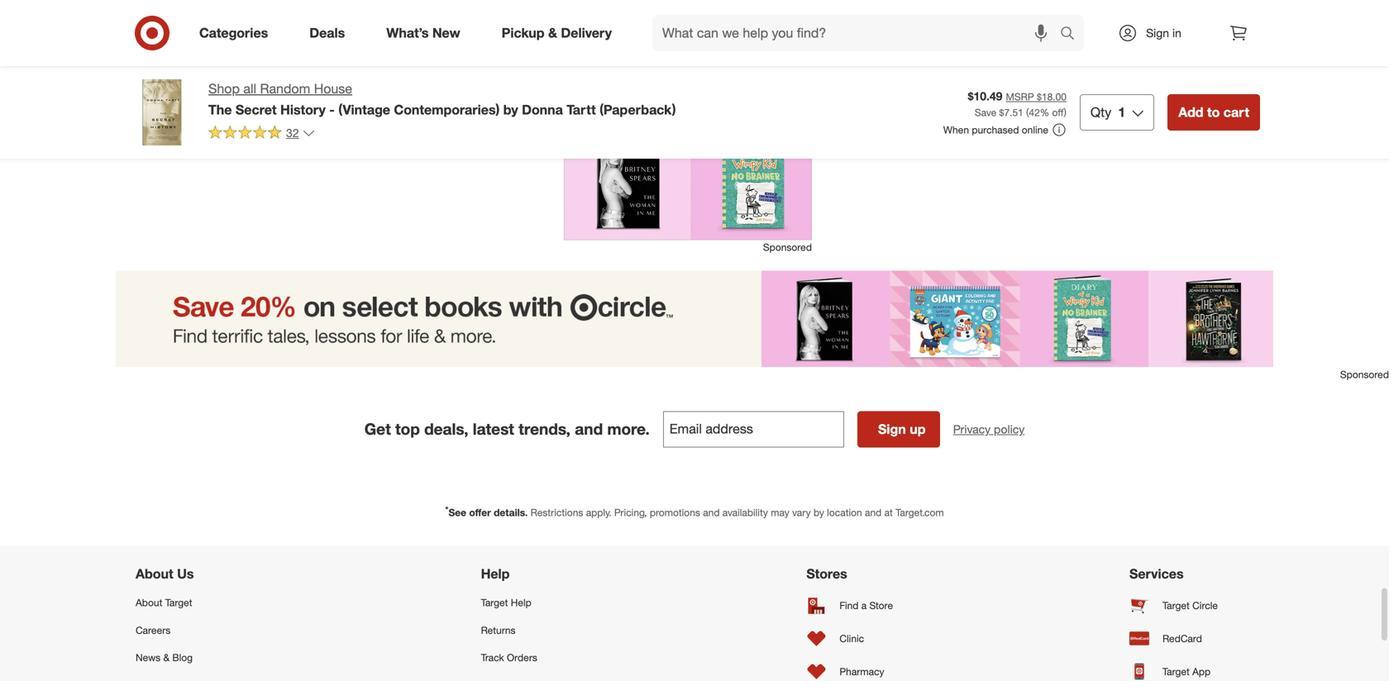 Task type: describe. For each thing, give the bounding box(es) containing it.
deals
[[309, 25, 345, 41]]

trends,
[[519, 420, 571, 439]]

get top deals, latest trends, and more.
[[364, 420, 650, 439]]

new
[[432, 25, 460, 41]]

restrictions
[[531, 507, 583, 519]]

all
[[243, 81, 256, 97]]

shop all random house the secret history - (vintage contemporaries) by donna tartt (paperback)
[[208, 81, 676, 118]]

(vintage
[[338, 102, 390, 118]]

stores
[[807, 566, 847, 582]]

shop
[[208, 81, 240, 97]]

1
[[1118, 104, 1126, 120]]

clinic
[[840, 633, 864, 645]]

target for target help
[[481, 597, 508, 609]]

sign up
[[878, 421, 926, 438]]

about for about us
[[136, 566, 173, 582]]

sponsored region
[[116, 0, 1273, 271]]

in
[[1172, 26, 1182, 40]]

0 vertical spatial help
[[481, 566, 510, 582]]

msrp
[[1006, 91, 1034, 103]]

when purchased online
[[943, 124, 1048, 136]]

may
[[771, 507, 789, 519]]

location
[[827, 507, 862, 519]]

target circle
[[1163, 600, 1218, 612]]

us
[[177, 566, 194, 582]]

redcard link
[[1130, 622, 1254, 656]]

target for target circle
[[1163, 600, 1190, 612]]

vary
[[792, 507, 811, 519]]

$
[[999, 106, 1004, 119]]

privacy policy
[[953, 422, 1025, 437]]

store
[[869, 600, 893, 612]]

circle
[[1192, 600, 1218, 612]]

find a store
[[840, 600, 893, 612]]

online
[[1022, 124, 1048, 136]]

target help
[[481, 597, 531, 609]]

0 horizontal spatial and
[[575, 420, 603, 439]]

target app
[[1163, 666, 1211, 678]]

32 link
[[208, 125, 316, 144]]

%
[[1040, 106, 1049, 119]]

7.51
[[1004, 106, 1024, 119]]

offer
[[469, 507, 491, 519]]

returns link
[[481, 617, 586, 644]]

about for about target
[[136, 597, 162, 609]]

$10.49 msrp $18.00 save $ 7.51 ( 42 % off )
[[968, 89, 1067, 119]]

get
[[364, 420, 391, 439]]

privacy policy link
[[953, 421, 1025, 438]]

about target
[[136, 597, 192, 609]]

& for pickup
[[548, 25, 557, 41]]

$18.00
[[1037, 91, 1067, 103]]

track
[[481, 652, 504, 664]]

policy
[[994, 422, 1025, 437]]

add
[[1178, 104, 1204, 120]]

redcard
[[1163, 633, 1202, 645]]

add to cart button
[[1168, 94, 1260, 131]]

about us
[[136, 566, 194, 582]]

deals link
[[295, 15, 366, 51]]

target down us
[[165, 597, 192, 609]]

donna
[[522, 102, 563, 118]]

by inside shop all random house the secret history - (vintage contemporaries) by donna tartt (paperback)
[[503, 102, 518, 118]]

save
[[975, 106, 997, 119]]

house
[[314, 81, 352, 97]]

availability
[[723, 507, 768, 519]]

categories link
[[185, 15, 289, 51]]

history
[[280, 102, 326, 118]]

pickup
[[502, 25, 545, 41]]

deals,
[[424, 420, 468, 439]]

& for news
[[163, 652, 170, 664]]

contemporaries)
[[394, 102, 500, 118]]

2 horizontal spatial and
[[865, 507, 882, 519]]

latest
[[473, 420, 514, 439]]

find a store link
[[807, 589, 909, 622]]

qty
[[1091, 104, 1112, 120]]

apply.
[[586, 507, 612, 519]]

-
[[329, 102, 335, 118]]

1 vertical spatial help
[[511, 597, 531, 609]]

pickup & delivery
[[502, 25, 612, 41]]



Task type: vqa. For each thing, say whether or not it's contained in the screenshot.
DELIVERY on the top left
yes



Task type: locate. For each thing, give the bounding box(es) containing it.
help up target help
[[481, 566, 510, 582]]

target left 'app'
[[1163, 666, 1190, 678]]

1 horizontal spatial sponsored
[[1340, 368, 1389, 381]]

sign for sign up
[[878, 421, 906, 438]]

What can we help you find? suggestions appear below search field
[[652, 15, 1064, 51]]

to
[[1207, 104, 1220, 120]]

* see offer details. restrictions apply. pricing, promotions and availability may vary by location and at target.com
[[445, 504, 944, 519]]

target left the circle
[[1163, 600, 1190, 612]]

0 horizontal spatial help
[[481, 566, 510, 582]]

1 horizontal spatial and
[[703, 507, 720, 519]]

by
[[503, 102, 518, 118], [814, 507, 824, 519]]

random
[[260, 81, 310, 97]]

0 vertical spatial sign
[[1146, 26, 1169, 40]]

sign left up
[[878, 421, 906, 438]]

details.
[[494, 507, 528, 519]]

image of the secret history - (vintage contemporaries) by donna tartt (paperback) image
[[129, 79, 195, 146]]

purchased
[[972, 124, 1019, 136]]

1 horizontal spatial sign
[[1146, 26, 1169, 40]]

cart
[[1224, 104, 1249, 120]]

what's new link
[[372, 15, 481, 51]]

and left more.
[[575, 420, 603, 439]]

promotions
[[650, 507, 700, 519]]

find
[[840, 600, 859, 612]]

32
[[286, 126, 299, 140]]

privacy
[[953, 422, 991, 437]]

off
[[1052, 106, 1064, 119]]

1 vertical spatial advertisement region
[[0, 271, 1389, 368]]

and left "availability"
[[703, 507, 720, 519]]

more.
[[607, 420, 650, 439]]

help up "returns" link
[[511, 597, 531, 609]]

target app link
[[1130, 656, 1254, 681]]

target up "returns" at the left
[[481, 597, 508, 609]]

1 about from the top
[[136, 566, 173, 582]]

target circle link
[[1130, 589, 1254, 622]]

$10.49
[[968, 89, 1003, 103]]

by inside * see offer details. restrictions apply. pricing, promotions and availability may vary by location and at target.com
[[814, 507, 824, 519]]

add to cart
[[1178, 104, 1249, 120]]

(paperback)
[[600, 102, 676, 118]]

pharmacy link
[[807, 656, 909, 681]]

& right pickup
[[548, 25, 557, 41]]

1 vertical spatial about
[[136, 597, 162, 609]]

and left at
[[865, 507, 882, 519]]

secret
[[236, 102, 277, 118]]

by right vary
[[814, 507, 824, 519]]

sign
[[1146, 26, 1169, 40], [878, 421, 906, 438]]

pickup & delivery link
[[488, 15, 633, 51]]

sign in link
[[1104, 15, 1207, 51]]

1 vertical spatial &
[[163, 652, 170, 664]]

0 vertical spatial sponsored
[[763, 241, 812, 253]]

sign in
[[1146, 26, 1182, 40]]

careers link
[[136, 617, 260, 644]]

0 vertical spatial advertisement region
[[564, 33, 812, 240]]

0 horizontal spatial sponsored
[[763, 241, 812, 253]]

advertisement region
[[564, 33, 812, 240], [0, 271, 1389, 368]]

0 horizontal spatial sign
[[878, 421, 906, 438]]

about target link
[[136, 589, 260, 617]]

delivery
[[561, 25, 612, 41]]

pharmacy
[[840, 666, 884, 678]]

1 horizontal spatial &
[[548, 25, 557, 41]]

when
[[943, 124, 969, 136]]

a
[[861, 600, 867, 612]]

search button
[[1053, 15, 1092, 55]]

sign inside 'link'
[[1146, 26, 1169, 40]]

what's new
[[386, 25, 460, 41]]

*
[[445, 504, 449, 515]]

tartt
[[567, 102, 596, 118]]

sign up button
[[857, 411, 940, 448]]

(
[[1026, 106, 1029, 119]]

app
[[1192, 666, 1211, 678]]

sponsored inside region
[[763, 241, 812, 253]]

0 vertical spatial by
[[503, 102, 518, 118]]

0 vertical spatial &
[[548, 25, 557, 41]]

None text field
[[663, 411, 844, 448]]

up
[[910, 421, 926, 438]]

orders
[[507, 652, 537, 664]]

news & blog link
[[136, 644, 260, 672]]

1 horizontal spatial help
[[511, 597, 531, 609]]

target
[[165, 597, 192, 609], [481, 597, 508, 609], [1163, 600, 1190, 612], [1163, 666, 1190, 678]]

1 vertical spatial sign
[[878, 421, 906, 438]]

what's
[[386, 25, 429, 41]]

by left donna
[[503, 102, 518, 118]]

sign left in
[[1146, 26, 1169, 40]]

news & blog
[[136, 652, 193, 664]]

0 horizontal spatial &
[[163, 652, 170, 664]]

track orders link
[[481, 644, 586, 672]]

target help link
[[481, 589, 586, 617]]

& left blog
[[163, 652, 170, 664]]

1 horizontal spatial by
[[814, 507, 824, 519]]

about
[[136, 566, 173, 582], [136, 597, 162, 609]]

target.com
[[896, 507, 944, 519]]

at
[[884, 507, 893, 519]]

2 about from the top
[[136, 597, 162, 609]]

clinic link
[[807, 622, 909, 656]]

the
[[208, 102, 232, 118]]

pricing,
[[614, 507, 647, 519]]

about up careers
[[136, 597, 162, 609]]

returns
[[481, 624, 516, 637]]

qty 1
[[1091, 104, 1126, 120]]

top
[[395, 420, 420, 439]]

sponsored
[[763, 241, 812, 253], [1340, 368, 1389, 381]]

sign for sign in
[[1146, 26, 1169, 40]]

advertisement region inside sponsored region
[[564, 33, 812, 240]]

target for target app
[[1163, 666, 1190, 678]]

see
[[449, 507, 466, 519]]

sign inside 'button'
[[878, 421, 906, 438]]

0 horizontal spatial by
[[503, 102, 518, 118]]

1 vertical spatial sponsored
[[1340, 368, 1389, 381]]

categories
[[199, 25, 268, 41]]

1 vertical spatial by
[[814, 507, 824, 519]]

and
[[575, 420, 603, 439], [703, 507, 720, 519], [865, 507, 882, 519]]

42
[[1029, 106, 1040, 119]]

help
[[481, 566, 510, 582], [511, 597, 531, 609]]

about up about target
[[136, 566, 173, 582]]

)
[[1064, 106, 1067, 119]]

0 vertical spatial about
[[136, 566, 173, 582]]



